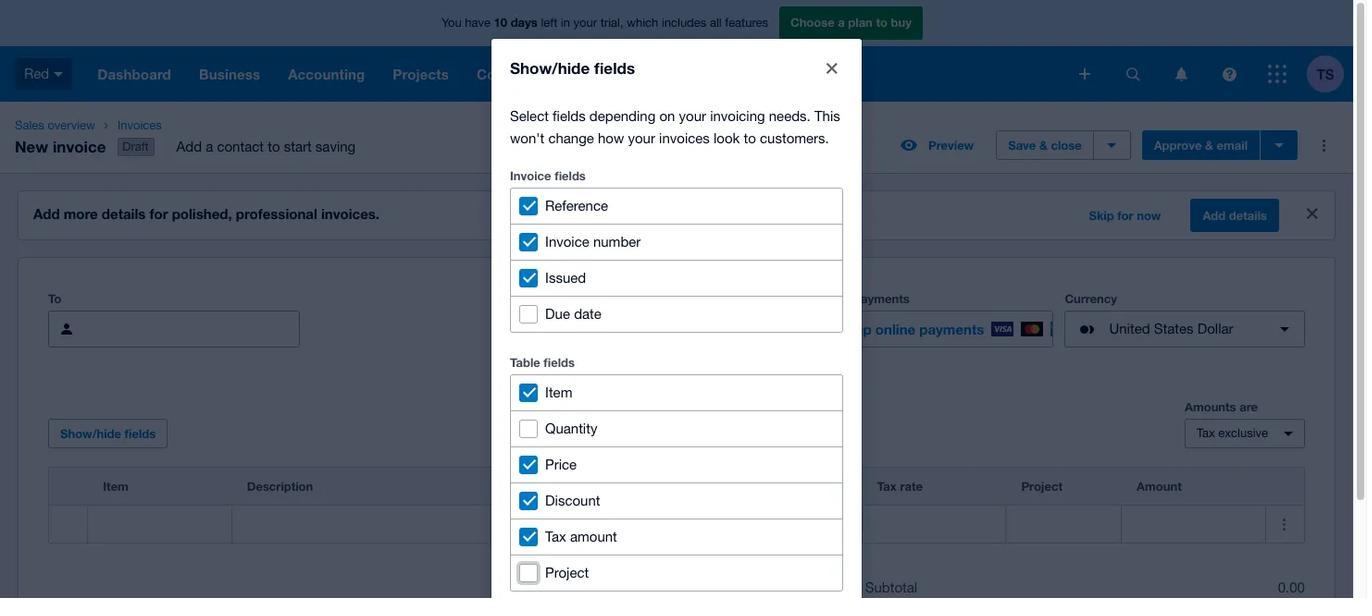 Task type: vqa. For each thing, say whether or not it's contained in the screenshot.
the bottommost Show/Hide Fields
yes



Task type: locate. For each thing, give the bounding box(es) containing it.
tax left amount
[[545, 529, 566, 545]]

for left now
[[1117, 208, 1133, 223]]

0 vertical spatial price
[[545, 457, 577, 473]]

draft
[[122, 140, 149, 154]]

due date
[[545, 306, 602, 322]]

1 horizontal spatial svg image
[[1222, 67, 1236, 81]]

preview
[[928, 138, 974, 153]]

0 horizontal spatial to
[[268, 139, 280, 155]]

2 vertical spatial your
[[628, 130, 655, 146]]

a left plan
[[838, 15, 845, 30]]

show/hide fields inside button
[[60, 427, 156, 442]]

tax down amounts
[[1197, 427, 1215, 441]]

to right look
[[744, 130, 756, 146]]

0 vertical spatial show/hide
[[510, 58, 590, 77]]

details right more
[[102, 206, 146, 222]]

polished,
[[172, 206, 232, 222]]

invoice fields
[[510, 168, 586, 183]]

1 svg image from the left
[[1175, 67, 1187, 81]]

invoice down won't
[[510, 168, 551, 183]]

details
[[102, 206, 146, 222], [1229, 208, 1267, 223]]

to for choose a plan to buy
[[876, 15, 888, 30]]

table fields
[[510, 355, 575, 370]]

contact
[[217, 139, 264, 155]]

now
[[1137, 208, 1161, 223]]

details inside button
[[1229, 208, 1267, 223]]

add left the contact
[[176, 139, 202, 155]]

online payments
[[813, 292, 910, 306]]

1 & from the left
[[1039, 138, 1048, 153]]

have
[[465, 16, 491, 30]]

0 vertical spatial show/hide fields
[[510, 58, 635, 77]]

to left 'start'
[[268, 139, 280, 155]]

for left polished,
[[149, 206, 168, 222]]

show/hide fields dialog
[[491, 38, 862, 599]]

a
[[838, 15, 845, 30], [206, 139, 213, 155]]

to inside select fields depending on your invoicing needs.  this won't change how your invoices look to customers.
[[744, 130, 756, 146]]

approve
[[1154, 138, 1202, 153]]

add left more
[[33, 206, 60, 222]]

date for issue date
[[596, 292, 621, 306]]

price
[[545, 457, 577, 473], [505, 480, 535, 494]]

your right in
[[573, 16, 597, 30]]

for inside button
[[1117, 208, 1133, 223]]

price down quantity
[[545, 457, 577, 473]]

svg image
[[1268, 65, 1287, 83], [1126, 67, 1140, 81], [1079, 68, 1090, 80], [54, 72, 63, 77]]

payments
[[854, 292, 910, 306], [919, 321, 984, 338]]

invoice number
[[545, 234, 641, 249]]

1 vertical spatial item
[[103, 480, 129, 494]]

1 vertical spatial invoice
[[545, 234, 589, 249]]

a inside ts banner
[[838, 15, 845, 30]]

details down email
[[1229, 208, 1267, 223]]

2 vertical spatial tax
[[545, 529, 566, 545]]

tax
[[1197, 427, 1215, 441], [877, 480, 897, 494], [545, 529, 566, 545]]

to left buy
[[876, 15, 888, 30]]

0 vertical spatial a
[[838, 15, 845, 30]]

1 horizontal spatial to
[[744, 130, 756, 146]]

left
[[541, 16, 557, 30]]

1 horizontal spatial for
[[1117, 208, 1133, 223]]

saving
[[315, 139, 356, 155]]

tax inside tax exclusive popup button
[[1197, 427, 1215, 441]]

rate
[[900, 480, 923, 494]]

tax rate
[[877, 480, 923, 494]]

1 horizontal spatial a
[[838, 15, 845, 30]]

for
[[149, 206, 168, 222], [1117, 208, 1133, 223]]

payments right online
[[919, 321, 984, 338]]

discount
[[545, 493, 600, 509]]

tax for tax rate
[[877, 480, 897, 494]]

2 horizontal spatial your
[[679, 108, 706, 124]]

date right issue
[[596, 292, 621, 306]]

1 vertical spatial show/hide
[[60, 427, 121, 442]]

0 horizontal spatial for
[[149, 206, 168, 222]]

item
[[545, 385, 572, 400], [103, 480, 129, 494]]

1 vertical spatial show/hide fields
[[60, 427, 156, 442]]

issue date
[[562, 292, 621, 306]]

tax left rate
[[877, 480, 897, 494]]

new invoice
[[15, 137, 106, 156]]

2 & from the left
[[1205, 138, 1213, 153]]

a for plan
[[838, 15, 845, 30]]

0 horizontal spatial add
[[33, 206, 60, 222]]

& right save
[[1039, 138, 1048, 153]]

10
[[494, 15, 507, 30]]

1 vertical spatial tax
[[877, 480, 897, 494]]

add right now
[[1203, 208, 1226, 223]]

0.00
[[1278, 580, 1305, 596]]

& left email
[[1205, 138, 1213, 153]]

1 vertical spatial a
[[206, 139, 213, 155]]

0 horizontal spatial your
[[573, 16, 597, 30]]

united states dollar button
[[1065, 311, 1305, 348]]

number
[[593, 234, 641, 249]]

item down table fields
[[545, 385, 572, 400]]

Description text field
[[232, 507, 490, 543]]

1 horizontal spatial project
[[1021, 480, 1063, 494]]

Amount field
[[1122, 507, 1265, 543]]

choose
[[790, 15, 835, 30]]

look
[[714, 130, 740, 146]]

0 horizontal spatial show/hide fields
[[60, 427, 156, 442]]

show/hide
[[510, 58, 590, 77], [60, 427, 121, 442]]

a left the contact
[[206, 139, 213, 155]]

0 vertical spatial invoice
[[510, 168, 551, 183]]

add
[[176, 139, 202, 155], [33, 206, 60, 222], [1203, 208, 1226, 223]]

1 horizontal spatial add
[[176, 139, 202, 155]]

1 vertical spatial project
[[545, 565, 589, 581]]

price left discount
[[505, 480, 535, 494]]

1 horizontal spatial details
[[1229, 208, 1267, 223]]

invoice fields group
[[510, 187, 843, 333]]

& for close
[[1039, 138, 1048, 153]]

0 horizontal spatial show/hide
[[60, 427, 121, 442]]

svg image up approve
[[1175, 67, 1187, 81]]

approve & email button
[[1142, 131, 1260, 160]]

add details button
[[1191, 199, 1279, 232]]

0 horizontal spatial svg image
[[1175, 67, 1187, 81]]

save & close button
[[996, 131, 1094, 160]]

to inside ts banner
[[876, 15, 888, 30]]

payments inside the set up online payments popup button
[[919, 321, 984, 338]]

0 vertical spatial item
[[545, 385, 572, 400]]

add inside button
[[1203, 208, 1226, 223]]

your up invoices
[[679, 108, 706, 124]]

which
[[627, 16, 658, 30]]

& for email
[[1205, 138, 1213, 153]]

price inside table fields group
[[545, 457, 577, 473]]

1 horizontal spatial show/hide
[[510, 58, 590, 77]]

add more details for polished, professional invoices.
[[33, 206, 380, 222]]

close
[[1051, 138, 1082, 153]]

issued
[[545, 270, 586, 286]]

price inside invoice line item list element
[[505, 480, 535, 494]]

won't
[[510, 130, 544, 146]]

1 horizontal spatial payments
[[919, 321, 984, 338]]

your
[[573, 16, 597, 30], [679, 108, 706, 124], [628, 130, 655, 146]]

show/hide fields inside "dialog"
[[510, 58, 635, 77]]

tax inside table fields group
[[545, 529, 566, 545]]

0 horizontal spatial a
[[206, 139, 213, 155]]

2 horizontal spatial tax
[[1197, 427, 1215, 441]]

2 horizontal spatial add
[[1203, 208, 1226, 223]]

0 horizontal spatial item
[[103, 480, 129, 494]]

1 horizontal spatial tax
[[877, 480, 897, 494]]

fields
[[594, 58, 635, 77], [553, 108, 586, 124], [555, 168, 586, 183], [544, 355, 575, 370], [125, 427, 156, 442]]

show/hide fields
[[510, 58, 635, 77], [60, 427, 156, 442]]

1 horizontal spatial your
[[628, 130, 655, 146]]

features
[[725, 16, 768, 30]]

svg image up email
[[1222, 67, 1236, 81]]

invoice inside group
[[545, 234, 589, 249]]

1 horizontal spatial price
[[545, 457, 577, 473]]

0 horizontal spatial tax
[[545, 529, 566, 545]]

1 horizontal spatial &
[[1205, 138, 1213, 153]]

more
[[64, 206, 98, 222]]

2 horizontal spatial to
[[876, 15, 888, 30]]

item down "show/hide fields" button
[[103, 480, 129, 494]]

1 vertical spatial payments
[[919, 321, 984, 338]]

payments up online
[[854, 292, 910, 306]]

date inside invoice fields group
[[574, 306, 602, 322]]

1 vertical spatial price
[[505, 480, 535, 494]]

needs.
[[769, 108, 811, 124]]

1 horizontal spatial item
[[545, 385, 572, 400]]

item inside invoice line item list element
[[103, 480, 129, 494]]

0 vertical spatial project
[[1021, 480, 1063, 494]]

project inside table fields group
[[545, 565, 589, 581]]

quantity
[[545, 421, 597, 436]]

account
[[733, 480, 781, 494]]

in
[[561, 16, 570, 30]]

0 vertical spatial tax
[[1197, 427, 1215, 441]]

svg image
[[1175, 67, 1187, 81], [1222, 67, 1236, 81]]

item inside table fields group
[[545, 385, 572, 400]]

0 horizontal spatial &
[[1039, 138, 1048, 153]]

how
[[598, 130, 624, 146]]

approve & email
[[1154, 138, 1248, 153]]

to
[[876, 15, 888, 30], [744, 130, 756, 146], [268, 139, 280, 155]]

1 horizontal spatial show/hide fields
[[510, 58, 635, 77]]

overview
[[48, 118, 95, 132]]

invoicing
[[710, 108, 765, 124]]

tax inside invoice line item list element
[[877, 480, 897, 494]]

add for add more details for polished, professional invoices.
[[33, 206, 60, 222]]

Issue date text field
[[606, 312, 758, 347]]

invoice up 'issued'
[[545, 234, 589, 249]]

your down depending
[[628, 130, 655, 146]]

to
[[48, 292, 62, 306]]

date right the due
[[574, 306, 602, 322]]

0 vertical spatial your
[[573, 16, 597, 30]]

0 horizontal spatial price
[[505, 480, 535, 494]]

0 horizontal spatial project
[[545, 565, 589, 581]]

0 horizontal spatial payments
[[854, 292, 910, 306]]



Task type: describe. For each thing, give the bounding box(es) containing it.
svg image inside red popup button
[[54, 72, 63, 77]]

0 vertical spatial payments
[[854, 292, 910, 306]]

professional
[[236, 206, 317, 222]]

on
[[659, 108, 675, 124]]

tax amount
[[545, 529, 617, 545]]

table fields group
[[510, 374, 843, 592]]

online
[[875, 321, 916, 338]]

invoice
[[53, 137, 106, 156]]

includes
[[662, 16, 707, 30]]

add for add details
[[1203, 208, 1226, 223]]

sales
[[15, 118, 44, 132]]

skip for now
[[1089, 208, 1161, 223]]

amounts
[[1185, 400, 1236, 415]]

table
[[510, 355, 540, 370]]

close image
[[814, 50, 851, 87]]

add a contact to start saving
[[176, 139, 356, 155]]

invoice for invoice fields
[[510, 168, 551, 183]]

more date options image
[[765, 311, 802, 348]]

ts button
[[1307, 46, 1353, 102]]

online
[[813, 292, 850, 306]]

invoice for invoice number
[[545, 234, 589, 249]]

show/hide inside "show/hide fields" button
[[60, 427, 121, 442]]

0 horizontal spatial details
[[102, 206, 146, 222]]

sales overview link
[[7, 117, 103, 135]]

a for contact
[[206, 139, 213, 155]]

are
[[1240, 400, 1258, 415]]

skip
[[1089, 208, 1114, 223]]

skip for now button
[[1078, 201, 1172, 231]]

this
[[814, 108, 840, 124]]

ts
[[1317, 65, 1334, 82]]

select
[[510, 108, 549, 124]]

change
[[548, 130, 594, 146]]

fields inside button
[[125, 427, 156, 442]]

tax exclusive button
[[1185, 419, 1305, 449]]

save
[[1008, 138, 1036, 153]]

tax for tax amount
[[545, 529, 566, 545]]

red button
[[0, 46, 84, 102]]

invoices.
[[321, 206, 380, 222]]

you have 10 days left in your trial, which includes all features
[[442, 15, 768, 30]]

states
[[1154, 321, 1194, 337]]

1 vertical spatial your
[[679, 108, 706, 124]]

preview button
[[890, 131, 985, 160]]

reference
[[545, 198, 608, 213]]

issue
[[562, 292, 593, 306]]

email
[[1217, 138, 1248, 153]]

sales overview
[[15, 118, 95, 132]]

set up online payments button
[[813, 311, 1073, 348]]

you
[[442, 16, 462, 30]]

ts banner
[[0, 0, 1353, 102]]

customers.
[[760, 130, 829, 146]]

united states dollar
[[1109, 321, 1233, 337]]

up
[[855, 321, 872, 338]]

set
[[829, 321, 851, 338]]

united
[[1109, 321, 1150, 337]]

fields inside select fields depending on your invoicing needs.  this won't change how your invoices look to customers.
[[553, 108, 586, 124]]

new
[[15, 137, 48, 156]]

show/hide fields button
[[48, 419, 168, 449]]

invoices link
[[110, 117, 370, 135]]

project inside invoice line item list element
[[1021, 480, 1063, 494]]

disc.
[[649, 480, 678, 494]]

choose a plan to buy
[[790, 15, 912, 30]]

save & close
[[1008, 138, 1082, 153]]

tax exclusive
[[1197, 427, 1268, 441]]

invoices
[[659, 130, 710, 146]]

amount
[[1137, 480, 1182, 494]]

description
[[247, 480, 313, 494]]

to for add a contact to start saving
[[268, 139, 280, 155]]

amount
[[570, 529, 617, 545]]

amounts are
[[1185, 400, 1258, 415]]

tax for tax exclusive
[[1197, 427, 1215, 441]]

buy
[[891, 15, 912, 30]]

add for add a contact to start saving
[[176, 139, 202, 155]]

To text field
[[93, 312, 299, 347]]

start
[[284, 139, 312, 155]]

due
[[545, 306, 570, 322]]

trial,
[[600, 16, 623, 30]]

subtotal
[[865, 580, 917, 596]]

select fields depending on your invoicing needs.  this won't change how your invoices look to customers.
[[510, 108, 840, 146]]

exclusive
[[1218, 427, 1268, 441]]

invoices
[[117, 118, 162, 132]]

red
[[24, 65, 49, 81]]

invoice line item list element
[[48, 468, 1305, 544]]

add details
[[1203, 208, 1267, 223]]

Price field
[[491, 507, 634, 543]]

2 svg image from the left
[[1222, 67, 1236, 81]]

days
[[511, 15, 538, 30]]

date for due date
[[574, 306, 602, 322]]

contact element
[[48, 311, 300, 348]]

your inside you have 10 days left in your trial, which includes all features
[[573, 16, 597, 30]]

add more details for polished, professional invoices. status
[[19, 192, 1335, 240]]

dollar
[[1197, 321, 1233, 337]]

all
[[710, 16, 722, 30]]

depending
[[589, 108, 656, 124]]

show/hide inside the show/hide fields "dialog"
[[510, 58, 590, 77]]



